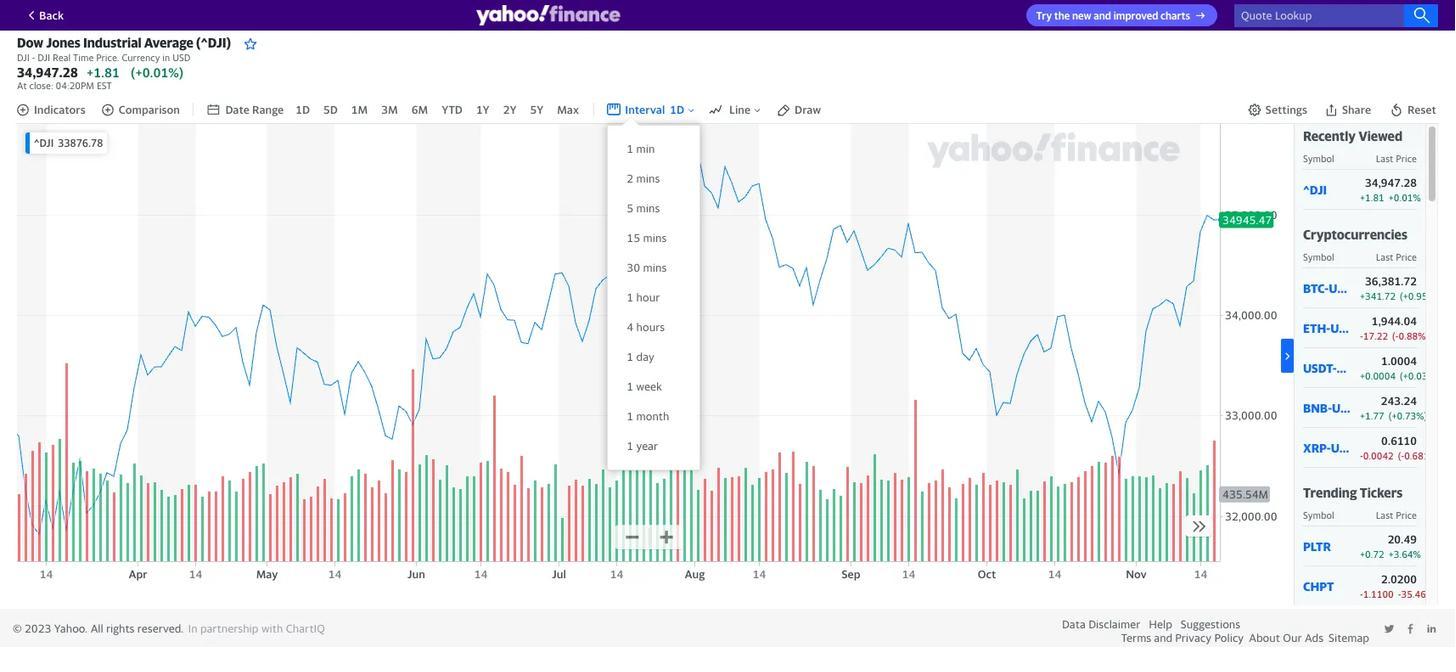 Task type: describe. For each thing, give the bounding box(es) containing it.
charts
[[1161, 9, 1191, 22]]

sitemap link
[[1329, 631, 1370, 645]]

chartiq
[[286, 622, 325, 635]]

last price for trending tickers
[[1376, 510, 1418, 521]]

- down dow
[[32, 52, 35, 63]]

(^dji)
[[196, 35, 231, 50]]

last price for recently viewed
[[1376, 153, 1418, 164]]

(- for xrp-usd
[[1399, 450, 1405, 461]]

2 mins
[[627, 172, 660, 185]]

34,947.28 for 34,947.28 +1.81 +0.01%
[[1366, 176, 1418, 189]]

symbol for trending tickers
[[1304, 510, 1335, 521]]

34,947.28 +1.81 +0.01%
[[1361, 176, 1422, 203]]

date range button
[[207, 103, 284, 116]]

1.0004
[[1382, 354, 1418, 368]]

17.22
[[1364, 330, 1389, 342]]

mins for 15 mins
[[643, 231, 667, 245]]

1 hour button
[[608, 283, 700, 313]]

terms link
[[1122, 631, 1152, 645]]

2 dji from the left
[[38, 52, 50, 63]]

improved
[[1114, 9, 1159, 22]]

sitemap
[[1329, 631, 1370, 645]]

1 for 1 year
[[627, 439, 634, 453]]

usd for usdt-
[[1337, 361, 1361, 375]]

2 mins button
[[608, 164, 700, 194]]

1 year
[[627, 439, 658, 453]]

+0.72
[[1361, 549, 1385, 560]]

+0.01%
[[1389, 192, 1422, 203]]

1d inside button
[[296, 103, 310, 116]]

usdt-
[[1304, 361, 1337, 375]]

chpt
[[1304, 579, 1335, 593]]

settings button
[[1248, 103, 1308, 116]]

eth-usd
[[1304, 321, 1354, 335]]

try the new and improved charts
[[1037, 9, 1191, 22]]

chart toolbar toolbar
[[16, 94, 1439, 471]]

2
[[627, 172, 634, 185]]

draw
[[795, 103, 821, 116]]

usdt-usd
[[1304, 361, 1361, 375]]

Quote Lookup text field
[[1235, 4, 1439, 27]]

5d button
[[322, 101, 340, 118]]

5y button
[[529, 101, 545, 118]]

- for xrp-usd
[[1361, 450, 1364, 461]]

3m button
[[380, 101, 400, 118]]

1 year button
[[608, 432, 700, 461]]

reset
[[1408, 103, 1437, 116]]

2023
[[25, 622, 51, 635]]

+3.64%
[[1389, 549, 1422, 560]]

34,947.28 +1.81
[[17, 65, 120, 80]]

0.6110
[[1382, 434, 1418, 448]]

close:
[[29, 80, 53, 91]]

data disclaimer help suggestions terms and privacy policy about our ads sitemap
[[1062, 617, 1370, 645]]

share
[[1343, 103, 1372, 116]]

jones
[[46, 35, 80, 50]]

mins for 5 mins
[[637, 201, 660, 215]]

last for cryptocurrencies
[[1376, 251, 1394, 263]]

all
[[91, 622, 103, 635]]

35.46%
[[1402, 589, 1435, 600]]

usd for btc-
[[1329, 281, 1353, 295]]

price for cryptocurrencies
[[1397, 251, 1418, 263]]

settings
[[1266, 103, 1308, 116]]

ytd button
[[440, 101, 465, 118]]

© 2023 yahoo. all rights reserved. in partnership with chartiq
[[13, 622, 325, 635]]

hour
[[637, 291, 660, 304]]

(+0.01%) at close:  04:20pm est
[[17, 65, 183, 91]]

in
[[162, 52, 170, 63]]

chpt link
[[1304, 579, 1352, 593]]

5 mins button
[[608, 194, 700, 223]]

about
[[1249, 631, 1281, 645]]

1.1100
[[1364, 589, 1394, 600]]

1 for 1 hour
[[627, 291, 634, 304]]

1 for 1 min
[[627, 142, 634, 156]]

recently viewed
[[1304, 128, 1403, 144]]

follow on twitter image
[[1384, 623, 1395, 635]]

5 mins
[[627, 201, 660, 215]]

partnership
[[200, 622, 259, 635]]

5y
[[530, 103, 544, 116]]

yahoo.
[[54, 622, 88, 635]]

1.0004 +0.0004 (+0.0371%)
[[1361, 354, 1451, 381]]

last for recently viewed
[[1376, 153, 1394, 164]]

mins for 30 mins
[[643, 261, 667, 274]]

2 1d from the left
[[670, 103, 685, 116]]

follow on facebook image
[[1406, 623, 1417, 635]]

trending tickers
[[1304, 485, 1403, 500]]

yahoo finance logo image
[[476, 5, 621, 25]]

indicators
[[34, 103, 86, 116]]

^dji for ^dji 33876.78
[[34, 137, 54, 150]]

15 mins button
[[608, 223, 700, 253]]

(+0.0371%)
[[1401, 370, 1451, 381]]

15 mins
[[627, 231, 667, 245]]

nav element
[[207, 101, 581, 118]]

month
[[637, 409, 670, 423]]

dow
[[17, 35, 43, 50]]

disclaimer
[[1089, 617, 1141, 631]]

0.88%)
[[1399, 330, 1430, 342]]

cryptocurrencies
[[1304, 227, 1408, 242]]

share button
[[1323, 101, 1373, 118]]

privacy policy link
[[1176, 631, 1244, 645]]

1m
[[351, 103, 368, 116]]

and inside button
[[1094, 9, 1112, 22]]

4 hours
[[627, 320, 665, 334]]

the
[[1055, 9, 1070, 22]]

back
[[39, 8, 64, 22]]

34,947.28 for 34,947.28 +1.81
[[17, 65, 78, 80]]



Task type: locate. For each thing, give the bounding box(es) containing it.
0 vertical spatial ^dji
[[34, 137, 54, 150]]

+1.81 for 34,947.28 +1.81 +0.01%
[[1361, 192, 1385, 203]]

1 price from the top
[[1397, 153, 1418, 164]]

and right new
[[1094, 9, 1112, 22]]

1 left month
[[627, 409, 634, 423]]

industrial
[[83, 35, 142, 50]]

+1.77
[[1361, 410, 1385, 421]]

symbol for recently viewed
[[1304, 153, 1335, 164]]

usd for xrp-
[[1331, 440, 1355, 455]]

1 vertical spatial (-
[[1399, 450, 1405, 461]]

4
[[627, 320, 634, 334]]

mins right 30
[[643, 261, 667, 274]]

in
[[188, 622, 198, 635]]

btc-usd link
[[1304, 281, 1353, 295]]

30
[[627, 261, 640, 274]]

^dji 33876.78
[[34, 137, 103, 150]]

1,944.04 -17.22 (-0.88%)
[[1361, 314, 1430, 342]]

0 vertical spatial (-
[[1393, 330, 1399, 342]]

1 vertical spatial and
[[1154, 631, 1173, 645]]

0 horizontal spatial 34,947.28
[[17, 65, 78, 80]]

^dji inside right column element
[[1304, 182, 1327, 197]]

1 day button
[[608, 342, 700, 372]]

try the new and improved charts button
[[1027, 4, 1218, 26]]

3 last from the top
[[1376, 510, 1394, 521]]

trending
[[1304, 485, 1358, 500]]

1 symbol from the top
[[1304, 153, 1335, 164]]

1 week button
[[608, 372, 700, 402]]

1 last price from the top
[[1376, 153, 1418, 164]]

- for eth-usd
[[1361, 330, 1364, 342]]

symbol
[[1304, 153, 1335, 164], [1304, 251, 1335, 263], [1304, 510, 1335, 521]]

min
[[637, 142, 655, 156]]

est
[[97, 80, 112, 91]]

show more image
[[1282, 350, 1294, 362]]

- down 2.0200
[[1399, 589, 1402, 600]]

1 dji from the left
[[17, 52, 30, 63]]

1 horizontal spatial dji
[[38, 52, 50, 63]]

0 horizontal spatial dji
[[17, 52, 30, 63]]

34,947.28 down 'real'
[[17, 65, 78, 80]]

2 last from the top
[[1376, 251, 1394, 263]]

last price up the 36,381.72 at the top of the page
[[1376, 251, 1418, 263]]

0 horizontal spatial and
[[1094, 9, 1112, 22]]

04:20pm
[[56, 80, 94, 91]]

1 inside 'button'
[[627, 380, 634, 393]]

price for trending tickers
[[1397, 510, 1418, 521]]

34,947.28 up +0.01%
[[1366, 176, 1418, 189]]

1 left week
[[627, 380, 634, 393]]

^dji down the "recently"
[[1304, 182, 1327, 197]]

1d right interval
[[670, 103, 685, 116]]

^dji for ^dji
[[1304, 182, 1327, 197]]

1 vertical spatial ^dji
[[1304, 182, 1327, 197]]

interval
[[625, 103, 665, 116]]

usd for bnb-
[[1333, 401, 1356, 415]]

- inside 0.6110 -0.0042 (-0.6817%)
[[1361, 450, 1364, 461]]

1 day
[[627, 350, 655, 364]]

0 vertical spatial and
[[1094, 9, 1112, 22]]

dji - dji real time price. currency in usd
[[17, 52, 191, 63]]

1
[[627, 142, 634, 156], [627, 291, 634, 304], [627, 350, 634, 364], [627, 380, 634, 393], [627, 409, 634, 423], [627, 439, 634, 453]]

(- down 0.6110
[[1399, 450, 1405, 461]]

2 symbol from the top
[[1304, 251, 1335, 263]]

1 horizontal spatial 34,947.28
[[1366, 176, 1418, 189]]

2 1 from the top
[[627, 291, 634, 304]]

with
[[261, 622, 283, 635]]

symbol up btc-
[[1304, 251, 1335, 263]]

1 for 1 week
[[627, 380, 634, 393]]

symbol down trending
[[1304, 510, 1335, 521]]

1d button
[[294, 101, 312, 118]]

- right xrp-usd link
[[1361, 450, 1364, 461]]

last price for cryptocurrencies
[[1376, 251, 1418, 263]]

symbol down the "recently"
[[1304, 153, 1335, 164]]

last down viewed
[[1376, 153, 1394, 164]]

1 horizontal spatial 1d
[[670, 103, 685, 116]]

(+0.73%)
[[1389, 410, 1428, 421]]

2y button
[[502, 101, 518, 118]]

1 vertical spatial 34,947.28
[[1366, 176, 1418, 189]]

dji down dow
[[17, 52, 30, 63]]

1 horizontal spatial and
[[1154, 631, 1173, 645]]

0 vertical spatial +1.81
[[87, 65, 120, 80]]

1 for 1 month
[[627, 409, 634, 423]]

1 vertical spatial +1.81
[[1361, 192, 1385, 203]]

btc-usd
[[1304, 281, 1353, 295]]

0 vertical spatial symbol
[[1304, 153, 1335, 164]]

symbol for cryptocurrencies
[[1304, 251, 1335, 263]]

1 month
[[627, 409, 670, 423]]

new
[[1073, 9, 1092, 22]]

3 1 from the top
[[627, 350, 634, 364]]

suggestions link
[[1181, 617, 1241, 631]]

- right eth-usd
[[1361, 330, 1364, 342]]

2 last price from the top
[[1376, 251, 1418, 263]]

mins right 15
[[643, 231, 667, 245]]

and right the terms
[[1154, 631, 1173, 645]]

2 vertical spatial price
[[1397, 510, 1418, 521]]

0 horizontal spatial +1.81
[[87, 65, 120, 80]]

(- inside 0.6110 -0.0042 (-0.6817%)
[[1399, 450, 1405, 461]]

price for recently viewed
[[1397, 153, 1418, 164]]

2 price from the top
[[1397, 251, 1418, 263]]

help link
[[1149, 617, 1173, 631]]

2 vertical spatial last
[[1376, 510, 1394, 521]]

ads
[[1305, 631, 1324, 645]]

last price up the 20.49 on the bottom
[[1376, 510, 1418, 521]]

3 last price from the top
[[1376, 510, 1418, 521]]

(+0.95%)
[[1401, 291, 1439, 302]]

0 vertical spatial 34,947.28
[[17, 65, 78, 80]]

search image
[[1414, 7, 1431, 24]]

1 min
[[627, 142, 655, 156]]

range
[[252, 103, 284, 116]]

^dji down "indicators" button
[[34, 137, 54, 150]]

week
[[637, 380, 662, 393]]

0 horizontal spatial 1d
[[296, 103, 310, 116]]

1 left year
[[627, 439, 634, 453]]

36,381.72
[[1366, 274, 1418, 288]]

last
[[1376, 153, 1394, 164], [1376, 251, 1394, 263], [1376, 510, 1394, 521]]

price up the 20.49 on the bottom
[[1397, 510, 1418, 521]]

right column element
[[1294, 124, 1451, 647]]

2.0200
[[1382, 573, 1418, 586]]

suggestions
[[1181, 617, 1241, 631]]

and inside data disclaimer help suggestions terms and privacy policy about our ads sitemap
[[1154, 631, 1173, 645]]

xrp-
[[1304, 440, 1332, 455]]

price down viewed
[[1397, 153, 1418, 164]]

mins right 2
[[637, 172, 660, 185]]

mins right 5
[[637, 201, 660, 215]]

reserved.
[[137, 622, 184, 635]]

34,947.28 inside the 34,947.28 +1.81 +0.01%
[[1366, 176, 1418, 189]]

1 horizontal spatial ^dji
[[1304, 182, 1327, 197]]

+1.81 down dji - dji real time price. currency in usd
[[87, 65, 120, 80]]

1 min button
[[608, 134, 700, 164]]

1d left 5d
[[296, 103, 310, 116]]

6 1 from the top
[[627, 439, 634, 453]]

4 1 from the top
[[627, 380, 634, 393]]

+1.81 left +0.01%
[[1361, 192, 1385, 203]]

0 horizontal spatial ^dji
[[34, 137, 54, 150]]

at
[[17, 80, 27, 91]]

cryptocurrencies link
[[1304, 227, 1408, 242]]

1 last from the top
[[1376, 153, 1394, 164]]

last for trending tickers
[[1376, 510, 1394, 521]]

(+0.01%)
[[131, 65, 183, 80]]

price.
[[96, 52, 119, 63]]

1 left "min"
[[627, 142, 634, 156]]

1 vertical spatial symbol
[[1304, 251, 1335, 263]]

- inside 1,944.04 -17.22 (-0.88%)
[[1361, 330, 1364, 342]]

viewed
[[1359, 128, 1403, 144]]

hours
[[637, 320, 665, 334]]

6m
[[412, 103, 428, 116]]

ytd
[[442, 103, 463, 116]]

34,947.28
[[17, 65, 78, 80], [1366, 176, 1418, 189]]

36,381.72 +341.72 (+0.95%)
[[1361, 274, 1439, 302]]

+1.81 inside the 34,947.28 +1.81 +0.01%
[[1361, 192, 1385, 203]]

privacy
[[1176, 631, 1212, 645]]

usd for eth-
[[1331, 321, 1354, 335]]

1 hour
[[627, 291, 660, 304]]

last up the 36,381.72 at the top of the page
[[1376, 251, 1394, 263]]

30 mins
[[627, 261, 667, 274]]

-
[[32, 52, 35, 63], [1361, 330, 1364, 342], [1361, 450, 1364, 461], [1361, 589, 1364, 600], [1399, 589, 1402, 600]]

1 horizontal spatial +1.81
[[1361, 192, 1385, 203]]

pltr
[[1304, 539, 1332, 553]]

0 vertical spatial price
[[1397, 153, 1418, 164]]

1d
[[296, 103, 310, 116], [670, 103, 685, 116]]

follow on linkedin image
[[1427, 623, 1438, 635]]

currency
[[122, 52, 160, 63]]

+1.81 for 34,947.28 +1.81
[[87, 65, 120, 80]]

3m
[[382, 103, 398, 116]]

1 1 from the top
[[627, 142, 634, 156]]

(- for eth-usd
[[1393, 330, 1399, 342]]

btc-
[[1304, 281, 1329, 295]]

bnb-
[[1304, 401, 1333, 415]]

2.0200 -1.1100 -35.46%
[[1361, 573, 1435, 600]]

about our ads link
[[1249, 631, 1324, 645]]

pltr link
[[1304, 539, 1352, 553]]

last price down viewed
[[1376, 153, 1418, 164]]

price up the 36,381.72 at the top of the page
[[1397, 251, 1418, 263]]

2 vertical spatial last price
[[1376, 510, 1418, 521]]

xrp-usd
[[1304, 440, 1355, 455]]

1 vertical spatial last price
[[1376, 251, 1418, 263]]

5
[[627, 201, 634, 215]]

trending tickers link
[[1304, 485, 1403, 500]]

1 for 1 day
[[627, 350, 634, 364]]

0 vertical spatial last price
[[1376, 153, 1418, 164]]

(- inside 1,944.04 -17.22 (-0.88%)
[[1393, 330, 1399, 342]]

3 price from the top
[[1397, 510, 1418, 521]]

last down tickers
[[1376, 510, 1394, 521]]

1y
[[476, 103, 490, 116]]

20.49
[[1388, 533, 1418, 546]]

1y button
[[475, 101, 491, 118]]

eth-usd link
[[1304, 321, 1354, 335]]

1 vertical spatial price
[[1397, 251, 1418, 263]]

- for chpt
[[1361, 589, 1364, 600]]

1 1d from the left
[[296, 103, 310, 116]]

6m button
[[410, 101, 430, 118]]

^dji
[[34, 137, 54, 150], [1304, 182, 1327, 197]]

0.6817%)
[[1405, 450, 1447, 461]]

1 left day
[[627, 350, 634, 364]]

2 vertical spatial symbol
[[1304, 510, 1335, 521]]

1 vertical spatial last
[[1376, 251, 1394, 263]]

dji left 'real'
[[38, 52, 50, 63]]

bnb-usd
[[1304, 401, 1356, 415]]

1 left hour
[[627, 291, 634, 304]]

rights
[[106, 622, 135, 635]]

0 vertical spatial last
[[1376, 153, 1394, 164]]

(- down '1,944.04'
[[1393, 330, 1399, 342]]

indicators button
[[16, 103, 86, 116]]

tickers
[[1360, 485, 1403, 500]]

- right chpt link
[[1361, 589, 1364, 600]]

0.6110 -0.0042 (-0.6817%)
[[1361, 434, 1447, 461]]

3 symbol from the top
[[1304, 510, 1335, 521]]

5 1 from the top
[[627, 409, 634, 423]]

policy
[[1215, 631, 1244, 645]]

mins for 2 mins
[[637, 172, 660, 185]]



Task type: vqa. For each thing, say whether or not it's contained in the screenshot.


